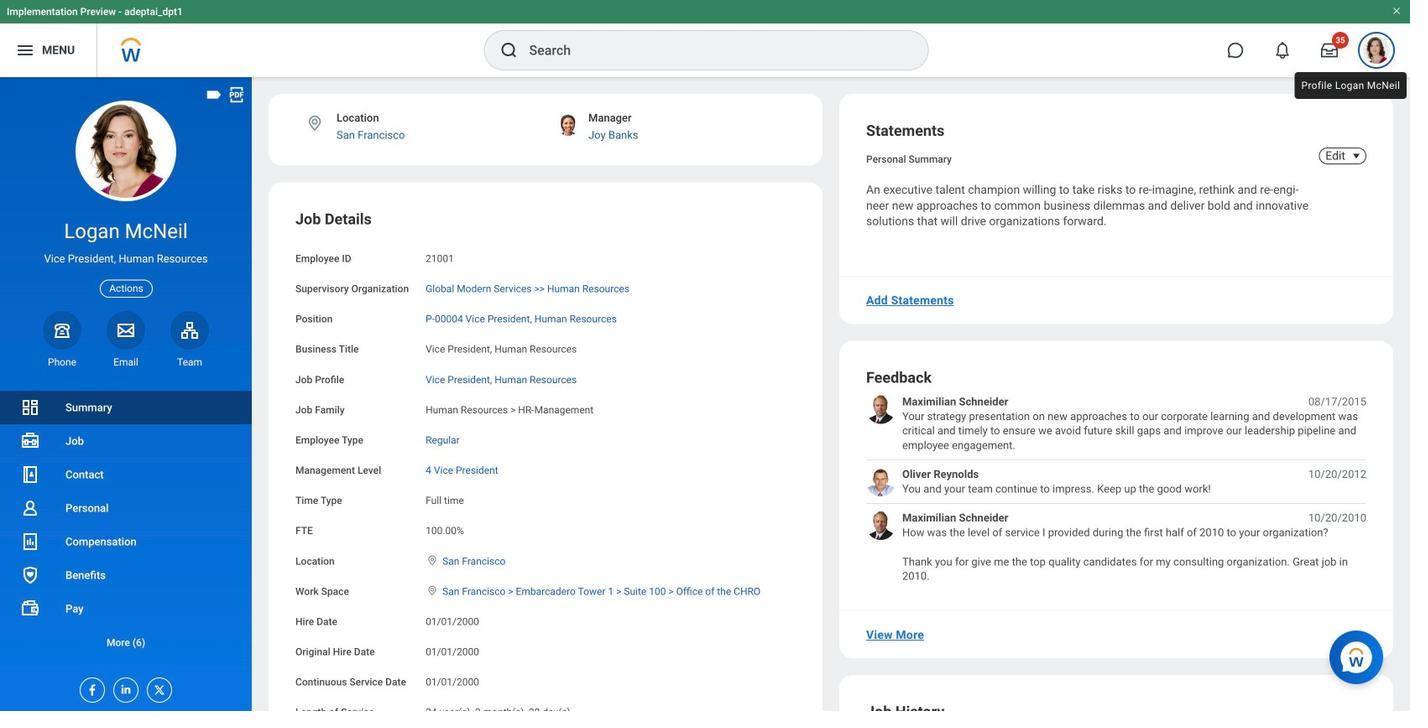 Task type: locate. For each thing, give the bounding box(es) containing it.
list
[[0, 391, 252, 660], [866, 395, 1367, 584]]

personal summary element
[[866, 150, 952, 165]]

justify image
[[15, 40, 35, 60]]

contact image
[[20, 465, 40, 485]]

employee's photo (maximilian schneider) image down employee's photo (oliver reynolds) on the bottom right of the page
[[866, 511, 896, 541]]

group
[[295, 209, 796, 712]]

notifications large image
[[1274, 42, 1291, 59]]

email logan mcneil element
[[107, 356, 145, 369]]

0 vertical spatial location image
[[426, 555, 439, 567]]

view printable version (pdf) image
[[227, 86, 246, 104]]

Search Workday  search field
[[529, 32, 894, 69]]

personal image
[[20, 499, 40, 519]]

1 vertical spatial location image
[[426, 585, 439, 597]]

employee's photo (maximilian schneider) image up employee's photo (oliver reynolds) on the bottom right of the page
[[866, 395, 896, 424]]

tooltip
[[1291, 69, 1410, 102]]

full time element
[[426, 492, 464, 507]]

employee's photo (maximilian schneider) image
[[866, 395, 896, 424], [866, 511, 896, 541]]

linkedin image
[[114, 679, 133, 697]]

2 employee's photo (maximilian schneider) image from the top
[[866, 511, 896, 541]]

summary image
[[20, 398, 40, 418]]

0 vertical spatial employee's photo (maximilian schneider) image
[[866, 395, 896, 424]]

1 employee's photo (maximilian schneider) image from the top
[[866, 395, 896, 424]]

profile logan mcneil image
[[1363, 37, 1390, 67]]

phone image
[[50, 320, 74, 341]]

1 horizontal spatial list
[[866, 395, 1367, 584]]

location image
[[306, 114, 324, 133]]

location image
[[426, 555, 439, 567], [426, 585, 439, 597]]

1 vertical spatial employee's photo (maximilian schneider) image
[[866, 511, 896, 541]]

mail image
[[116, 320, 136, 341]]

banner
[[0, 0, 1410, 77]]



Task type: describe. For each thing, give the bounding box(es) containing it.
0 horizontal spatial list
[[0, 391, 252, 660]]

employee's photo (oliver reynolds) image
[[866, 468, 896, 497]]

pay image
[[20, 599, 40, 619]]

search image
[[499, 40, 519, 60]]

benefits image
[[20, 566, 40, 586]]

view team image
[[180, 320, 200, 341]]

facebook image
[[81, 679, 99, 698]]

team logan mcneil element
[[170, 356, 209, 369]]

job image
[[20, 431, 40, 452]]

tag image
[[205, 86, 223, 104]]

1 location image from the top
[[426, 555, 439, 567]]

compensation image
[[20, 532, 40, 552]]

inbox large image
[[1321, 42, 1338, 59]]

phone logan mcneil element
[[43, 356, 81, 369]]

navigation pane region
[[0, 77, 252, 712]]

2 location image from the top
[[426, 585, 439, 597]]

close environment banner image
[[1392, 6, 1402, 16]]

x image
[[148, 679, 166, 698]]



Task type: vqa. For each thing, say whether or not it's contained in the screenshot.
location icon
yes



